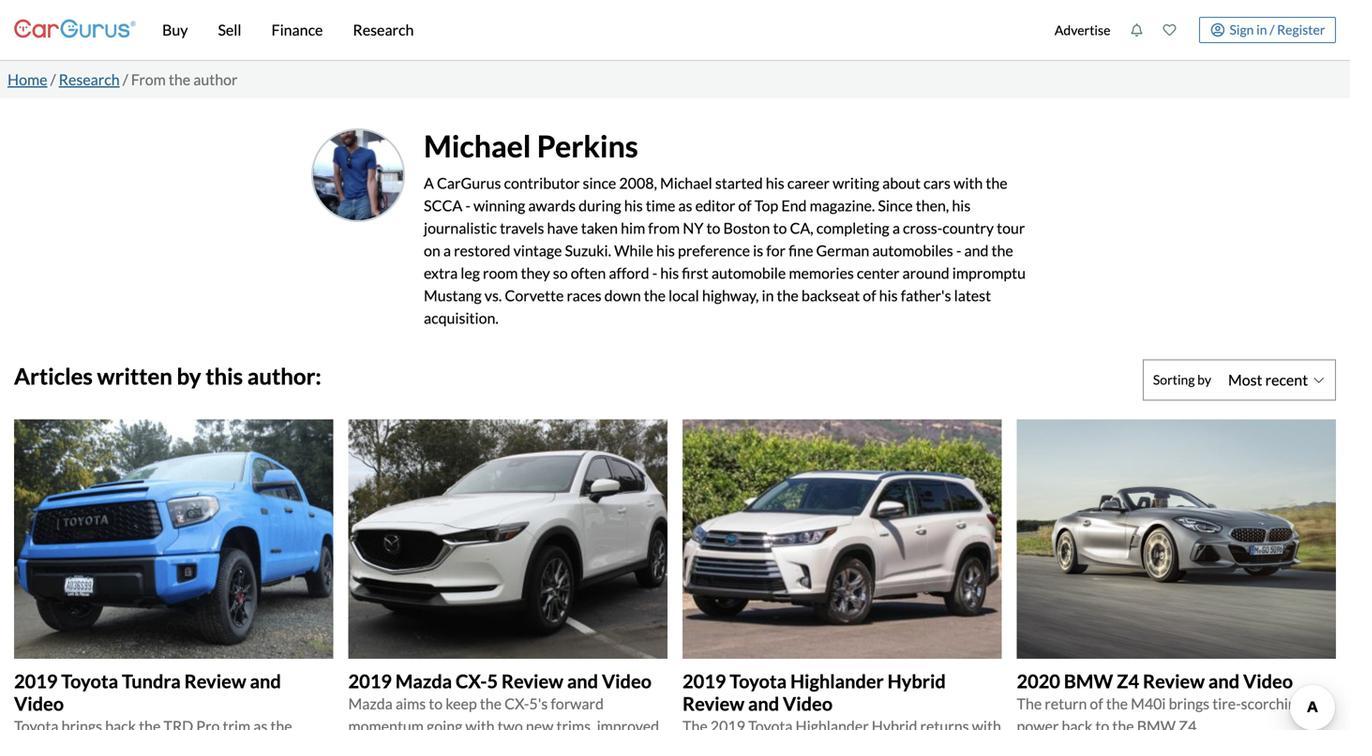 Task type: locate. For each thing, give the bounding box(es) containing it.
finance
[[271, 21, 323, 39]]

the down memories
[[777, 286, 799, 305]]

bmw
[[1064, 670, 1113, 693], [1137, 717, 1176, 730]]

0 horizontal spatial toyota
[[61, 670, 118, 693]]

articles written by this author:
[[14, 363, 321, 390]]

0 horizontal spatial of
[[738, 196, 752, 215]]

user icon image
[[1211, 23, 1225, 37]]

awards
[[528, 196, 576, 215]]

is
[[753, 241, 763, 260]]

2 horizontal spatial of
[[1090, 695, 1103, 713]]

cargurus
[[437, 174, 501, 192]]

research down the cargurus logo homepage link
[[59, 70, 120, 89]]

him
[[621, 219, 645, 237]]

/ inside sign in / register link
[[1270, 21, 1275, 37]]

forward
[[551, 695, 604, 713]]

1 vertical spatial in
[[762, 286, 774, 305]]

travels
[[500, 219, 544, 237]]

to inside 2019 mazda cx-5 review and video mazda aims to keep the cx-5's forward momentum going with two new trims, improve
[[429, 695, 443, 713]]

2019 toyota tundra review and video
[[14, 670, 281, 715]]

0 horizontal spatial cx-
[[456, 670, 487, 693]]

started
[[715, 174, 763, 192]]

1 horizontal spatial bmw
[[1137, 717, 1176, 730]]

in
[[1257, 21, 1267, 37], [762, 286, 774, 305]]

vs.
[[485, 286, 502, 305]]

review inside 2020 bmw z4 review and video the return of the m40i brings tire-scorching power back to the bmw z4.
[[1143, 670, 1205, 693]]

michael up cargurus
[[424, 128, 531, 164]]

and inside 2019 toyota tundra review and video
[[250, 670, 281, 693]]

author:
[[247, 363, 321, 390]]

hybrid
[[888, 670, 946, 693]]

by left this
[[177, 363, 201, 390]]

toyota
[[61, 670, 118, 693], [730, 670, 787, 693]]

contributor
[[504, 174, 580, 192]]

1 horizontal spatial michael
[[660, 174, 712, 192]]

winning
[[474, 196, 525, 215]]

menu bar containing buy
[[136, 0, 1045, 60]]

cx- up keep
[[456, 670, 487, 693]]

home / research / from the author
[[8, 70, 238, 89]]

2 vertical spatial -
[[652, 264, 657, 282]]

0 horizontal spatial 2019
[[14, 670, 58, 693]]

2 vertical spatial of
[[1090, 695, 1103, 713]]

2 horizontal spatial 2019
[[683, 670, 726, 693]]

to up going
[[429, 695, 443, 713]]

review
[[184, 670, 246, 693], [502, 670, 564, 693], [1143, 670, 1205, 693], [683, 693, 745, 715]]

bmw down the m40i
[[1137, 717, 1176, 730]]

the down tour
[[992, 241, 1013, 260]]

/ left 'from'
[[123, 70, 128, 89]]

1 vertical spatial cx-
[[505, 695, 529, 713]]

to
[[707, 219, 720, 237], [773, 219, 787, 237], [429, 695, 443, 713], [1096, 717, 1109, 730]]

1 vertical spatial research
[[59, 70, 120, 89]]

0 horizontal spatial a
[[443, 241, 451, 260]]

automobiles
[[872, 241, 953, 260]]

to left ca, on the right top of page
[[773, 219, 787, 237]]

cargurus logo homepage link image
[[14, 3, 136, 57]]

/ left register on the right of the page
[[1270, 21, 1275, 37]]

2 horizontal spatial /
[[1270, 21, 1275, 37]]

saved cars image
[[1163, 23, 1176, 37]]

in down automobile
[[762, 286, 774, 305]]

-
[[465, 196, 471, 215], [956, 241, 961, 260], [652, 264, 657, 282]]

2019 toyota highlander hybrid review and video link
[[683, 420, 1002, 730]]

brings
[[1169, 695, 1210, 713]]

toyota for and
[[730, 670, 787, 693]]

from
[[648, 219, 680, 237]]

research inside 'popup button'
[[353, 21, 414, 39]]

of left the top
[[738, 196, 752, 215]]

with down keep
[[465, 717, 495, 730]]

0 vertical spatial a
[[892, 219, 900, 237]]

research right finance
[[353, 21, 414, 39]]

cx- up two
[[505, 695, 529, 713]]

sell button
[[203, 0, 256, 60]]

sorting
[[1153, 372, 1195, 388]]

and inside a cargurus contributor since 2008, michael started his career writing about cars with the scca - winning awards during his time as editor of top end magazine. since then, his journalistic travels have taken him from ny to boston to ca, completing a cross-country tour on a restored vintage suzuki. while his preference is for fine german automobiles - and the extra leg room they so often afford - his first automobile memories center around impromptu mustang vs. corvette races down the local highway, in the backseat of his father's latest acquisition.
[[964, 241, 989, 260]]

1 horizontal spatial /
[[123, 70, 128, 89]]

2019 inside 2019 toyota tundra review and video
[[14, 670, 58, 693]]

as
[[678, 196, 692, 215]]

2019 inside 2019 mazda cx-5 review and video mazda aims to keep the cx-5's forward momentum going with two new trims, improve
[[348, 670, 392, 693]]

toyota left highlander
[[730, 670, 787, 693]]

the down z4
[[1106, 695, 1128, 713]]

0 horizontal spatial research
[[59, 70, 120, 89]]

3 2019 from the left
[[683, 670, 726, 693]]

2019 for 2019 toyota tundra review and video
[[14, 670, 58, 693]]

mazda up aims
[[395, 670, 452, 693]]

written
[[97, 363, 172, 390]]

menu
[[1045, 4, 1336, 56]]

1 horizontal spatial in
[[1257, 21, 1267, 37]]

0 horizontal spatial bmw
[[1064, 670, 1113, 693]]

1 horizontal spatial research
[[353, 21, 414, 39]]

1 horizontal spatial toyota
[[730, 670, 787, 693]]

1 horizontal spatial of
[[863, 286, 876, 305]]

1 horizontal spatial 2019
[[348, 670, 392, 693]]

writing
[[833, 174, 880, 192]]

trims,
[[556, 717, 594, 730]]

preference
[[678, 241, 750, 260]]

review inside 2019 toyota tundra review and video
[[184, 670, 246, 693]]

0 horizontal spatial /
[[50, 70, 56, 89]]

editor
[[695, 196, 735, 215]]

video
[[602, 670, 652, 693], [1243, 670, 1293, 693], [14, 693, 64, 715], [783, 693, 833, 715]]

to right back
[[1096, 717, 1109, 730]]

1 vertical spatial of
[[863, 286, 876, 305]]

menu bar
[[136, 0, 1045, 60]]

a down since
[[892, 219, 900, 237]]

the down 5
[[480, 695, 502, 713]]

2019 inside 2019 toyota highlander hybrid review and video
[[683, 670, 726, 693]]

return
[[1045, 695, 1087, 713]]

0 horizontal spatial mazda
[[348, 695, 393, 713]]

around
[[903, 264, 950, 282]]

0 vertical spatial -
[[465, 196, 471, 215]]

cargurus logo homepage link link
[[14, 3, 136, 57]]

0 vertical spatial research
[[353, 21, 414, 39]]

sorting by
[[1153, 372, 1211, 388]]

bmw up return
[[1064, 670, 1113, 693]]

a right on
[[443, 241, 451, 260]]

0 horizontal spatial in
[[762, 286, 774, 305]]

2 2019 from the left
[[348, 670, 392, 693]]

with inside 2019 mazda cx-5 review and video mazda aims to keep the cx-5's forward momentum going with two new trims, improve
[[465, 717, 495, 730]]

- right afford at top left
[[652, 264, 657, 282]]

1 toyota from the left
[[61, 670, 118, 693]]

leg
[[461, 264, 480, 282]]

0 vertical spatial in
[[1257, 21, 1267, 37]]

0 horizontal spatial by
[[177, 363, 201, 390]]

0 vertical spatial michael
[[424, 128, 531, 164]]

of up back
[[1090, 695, 1103, 713]]

a cargurus contributor since 2008, michael started his career writing about cars with the scca - winning awards during his time as editor of top end magazine. since then, his journalistic travels have taken him from ny to boston to ca, completing a cross-country tour on a restored vintage suzuki. while his preference is for fine german automobiles - and the extra leg room they so often afford - his first automobile memories center around impromptu mustang vs. corvette races down the local highway, in the backseat of his father's latest acquisition.
[[424, 174, 1026, 327]]

video inside 2019 mazda cx-5 review and video mazda aims to keep the cx-5's forward momentum going with two new trims, improve
[[602, 670, 652, 693]]

to inside 2020 bmw z4 review and video the return of the m40i brings tire-scorching power back to the bmw z4.
[[1096, 717, 1109, 730]]

magazine.
[[810, 196, 875, 215]]

video inside 2019 toyota tundra review and video
[[14, 693, 64, 715]]

0 horizontal spatial michael
[[424, 128, 531, 164]]

power
[[1017, 717, 1059, 730]]

mazda up momentum
[[348, 695, 393, 713]]

michael perkins
[[424, 128, 638, 164]]

in right sign
[[1257, 21, 1267, 37]]

the left local
[[644, 286, 666, 305]]

toyota inside 2019 toyota tundra review and video
[[61, 670, 118, 693]]

0 vertical spatial cx-
[[456, 670, 487, 693]]

local
[[669, 286, 699, 305]]

taken
[[581, 219, 618, 237]]

of down center
[[863, 286, 876, 305]]

highway,
[[702, 286, 759, 305]]

- down cargurus
[[465, 196, 471, 215]]

two
[[498, 717, 523, 730]]

his up him on the left top of the page
[[624, 196, 643, 215]]

0 vertical spatial with
[[954, 174, 983, 192]]

toyota left tundra
[[61, 670, 118, 693]]

german
[[816, 241, 869, 260]]

1 horizontal spatial mazda
[[395, 670, 452, 693]]

1 vertical spatial bmw
[[1137, 717, 1176, 730]]

tour
[[997, 219, 1025, 237]]

latest
[[954, 286, 991, 305]]

highlander
[[790, 670, 884, 693]]

since
[[583, 174, 616, 192]]

first
[[682, 264, 709, 282]]

his
[[766, 174, 784, 192], [624, 196, 643, 215], [952, 196, 971, 215], [656, 241, 675, 260], [660, 264, 679, 282], [879, 286, 898, 305]]

1 horizontal spatial cx-
[[505, 695, 529, 713]]

0 vertical spatial of
[[738, 196, 752, 215]]

down
[[604, 286, 641, 305]]

a
[[892, 219, 900, 237], [443, 241, 451, 260]]

1 horizontal spatial with
[[954, 174, 983, 192]]

0 horizontal spatial with
[[465, 717, 495, 730]]

register
[[1277, 21, 1325, 37]]

/ right the home link on the top of page
[[50, 70, 56, 89]]

with right cars
[[954, 174, 983, 192]]

end
[[781, 196, 807, 215]]

mazda
[[395, 670, 452, 693], [348, 695, 393, 713]]

review inside 2019 mazda cx-5 review and video mazda aims to keep the cx-5's forward momentum going with two new trims, improve
[[502, 670, 564, 693]]

his up country
[[952, 196, 971, 215]]

by right sorting
[[1198, 372, 1211, 388]]

1 2019 from the left
[[14, 670, 58, 693]]

michael up as
[[660, 174, 712, 192]]

2019 toyota tundra review and video image
[[14, 420, 333, 659]]

2019 mazda cx-5 review and video mazda aims to keep the cx-5's forward momentum going with two new trims, improve
[[348, 670, 659, 730]]

1 vertical spatial michael
[[660, 174, 712, 192]]

1 horizontal spatial by
[[1198, 372, 1211, 388]]

the inside 2019 mazda cx-5 review and video mazda aims to keep the cx-5's forward momentum going with two new trims, improve
[[480, 695, 502, 713]]

toyota inside 2019 toyota highlander hybrid review and video
[[730, 670, 787, 693]]

2 horizontal spatial -
[[956, 241, 961, 260]]

suzuki.
[[565, 241, 611, 260]]

1 vertical spatial with
[[465, 717, 495, 730]]

0 vertical spatial bmw
[[1064, 670, 1113, 693]]

michael inside a cargurus contributor since 2008, michael started his career writing about cars with the scca - winning awards during his time as editor of top end magazine. since then, his journalistic travels have taken him from ny to boston to ca, completing a cross-country tour on a restored vintage suzuki. while his preference is for fine german automobiles - and the extra leg room they so often afford - his first automobile memories center around impromptu mustang vs. corvette races down the local highway, in the backseat of his father's latest acquisition.
[[660, 174, 712, 192]]

- down country
[[956, 241, 961, 260]]

sell
[[218, 21, 241, 39]]

keep
[[446, 695, 477, 713]]

2 toyota from the left
[[730, 670, 787, 693]]

2019 toyota highlander hybrid review and video
[[683, 670, 946, 715]]

1 vertical spatial a
[[443, 241, 451, 260]]

of
[[738, 196, 752, 215], [863, 286, 876, 305], [1090, 695, 1103, 713]]

michael
[[424, 128, 531, 164], [660, 174, 712, 192]]



Task type: vqa. For each thing, say whether or not it's contained in the screenshot.
the
yes



Task type: describe. For each thing, give the bounding box(es) containing it.
mustang
[[424, 286, 482, 305]]

room
[[483, 264, 518, 282]]

often
[[571, 264, 606, 282]]

2019 for 2019 mazda cx-5 review and video mazda aims to keep the cx-5's forward momentum going with two new trims, improve
[[348, 670, 392, 693]]

his down center
[[879, 286, 898, 305]]

races
[[567, 286, 602, 305]]

advertise
[[1055, 22, 1111, 38]]

the up tour
[[986, 174, 1008, 192]]

momentum
[[348, 717, 424, 730]]

automobile
[[712, 264, 786, 282]]

backseat
[[802, 286, 860, 305]]

vintage
[[513, 241, 562, 260]]

2020 bmw z4 review and video the return of the m40i brings tire-scorching power back to the bmw z4.
[[1017, 670, 1304, 730]]

his left the first at the top right
[[660, 264, 679, 282]]

perkins
[[537, 128, 638, 164]]

video inside 2019 toyota highlander hybrid review and video
[[783, 693, 833, 715]]

5's
[[529, 695, 548, 713]]

of inside 2020 bmw z4 review and video the return of the m40i brings tire-scorching power back to the bmw z4.
[[1090, 695, 1103, 713]]

open notifications image
[[1130, 23, 1143, 37]]

since
[[878, 196, 913, 215]]

the down the m40i
[[1112, 717, 1134, 730]]

2008,
[[619, 174, 657, 192]]

research button
[[338, 0, 429, 60]]

0 horizontal spatial -
[[465, 196, 471, 215]]

menu containing sign in / register
[[1045, 4, 1336, 56]]

1 vertical spatial -
[[956, 241, 961, 260]]

boston
[[723, 219, 770, 237]]

2019 toyota highlander hybrid review and video image
[[683, 420, 1002, 659]]

review inside 2019 toyota highlander hybrid review and video
[[683, 693, 745, 715]]

1 vertical spatial mazda
[[348, 695, 393, 713]]

z4
[[1117, 670, 1139, 693]]

2019 mazda cx-5 review and video image
[[348, 420, 668, 659]]

scca
[[424, 196, 463, 215]]

2020
[[1017, 670, 1060, 693]]

fine
[[789, 241, 813, 260]]

about
[[882, 174, 921, 192]]

they
[[521, 264, 550, 282]]

sign in / register
[[1230, 21, 1325, 37]]

toyota for video
[[61, 670, 118, 693]]

0 vertical spatial mazda
[[395, 670, 452, 693]]

restored
[[454, 241, 511, 260]]

from
[[131, 70, 166, 89]]

ny
[[683, 219, 704, 237]]

center
[[857, 264, 900, 282]]

in inside a cargurus contributor since 2008, michael started his career writing about cars with the scca - winning awards during his time as editor of top end magazine. since then, his journalistic travels have taken him from ny to boston to ca, completing a cross-country tour on a restored vintage suzuki. while his preference is for fine german automobiles - and the extra leg room they so often afford - his first automobile memories center around impromptu mustang vs. corvette races down the local highway, in the backseat of his father's latest acquisition.
[[762, 286, 774, 305]]

journalistic
[[424, 219, 497, 237]]

scorching
[[1241, 695, 1304, 713]]

finance button
[[256, 0, 338, 60]]

articles
[[14, 363, 93, 390]]

advertise link
[[1045, 4, 1120, 56]]

career
[[787, 174, 830, 192]]

ca,
[[790, 219, 814, 237]]

z4.
[[1179, 717, 1200, 730]]

father's
[[901, 286, 951, 305]]

5
[[487, 670, 498, 693]]

to right the ny
[[707, 219, 720, 237]]

during
[[579, 196, 621, 215]]

his up the top
[[766, 174, 784, 192]]

2019 for 2019 toyota highlander hybrid review and video
[[683, 670, 726, 693]]

tundra
[[122, 670, 181, 693]]

top
[[755, 196, 778, 215]]

so
[[553, 264, 568, 282]]

with inside a cargurus contributor since 2008, michael started his career writing about cars with the scca - winning awards during his time as editor of top end magazine. since then, his journalistic travels have taken him from ny to boston to ca, completing a cross-country tour on a restored vintage suzuki. while his preference is for fine german automobiles - and the extra leg room they so often afford - his first automobile memories center around impromptu mustang vs. corvette races down the local highway, in the backseat of his father's latest acquisition.
[[954, 174, 983, 192]]

and inside 2019 mazda cx-5 review and video mazda aims to keep the cx-5's forward momentum going with two new trims, improve
[[567, 670, 598, 693]]

extra
[[424, 264, 458, 282]]

while
[[614, 241, 653, 260]]

this
[[206, 363, 243, 390]]

home link
[[8, 70, 47, 89]]

michael perkins image
[[311, 128, 405, 222]]

have
[[547, 219, 578, 237]]

then,
[[916, 196, 949, 215]]

1 horizontal spatial -
[[652, 264, 657, 282]]

and inside 2020 bmw z4 review and video the return of the m40i brings tire-scorching power back to the bmw z4.
[[1209, 670, 1240, 693]]

his down from
[[656, 241, 675, 260]]

country
[[943, 219, 994, 237]]

and inside 2019 toyota highlander hybrid review and video
[[748, 693, 779, 715]]

home
[[8, 70, 47, 89]]

sign in / register menu item
[[1186, 17, 1336, 43]]

time
[[646, 196, 675, 215]]

sign in / register link
[[1199, 17, 1336, 43]]

aims
[[396, 695, 426, 713]]

m40i
[[1131, 695, 1166, 713]]

tire-
[[1213, 695, 1241, 713]]

cars
[[924, 174, 951, 192]]

new
[[526, 717, 554, 730]]

buy
[[162, 21, 188, 39]]

corvette
[[505, 286, 564, 305]]

on
[[424, 241, 441, 260]]

the right 'from'
[[169, 70, 190, 89]]

the
[[1017, 695, 1042, 713]]

video inside 2020 bmw z4 review and video the return of the m40i brings tire-scorching power back to the bmw z4.
[[1243, 670, 1293, 693]]

for
[[766, 241, 786, 260]]

1 horizontal spatial a
[[892, 219, 900, 237]]

research link
[[59, 70, 120, 89]]

in inside menu item
[[1257, 21, 1267, 37]]

back
[[1062, 717, 1093, 730]]

impromptu
[[952, 264, 1026, 282]]

sign
[[1230, 21, 1254, 37]]

memories
[[789, 264, 854, 282]]

2020 bmw z4 review and video image
[[1017, 420, 1336, 659]]



